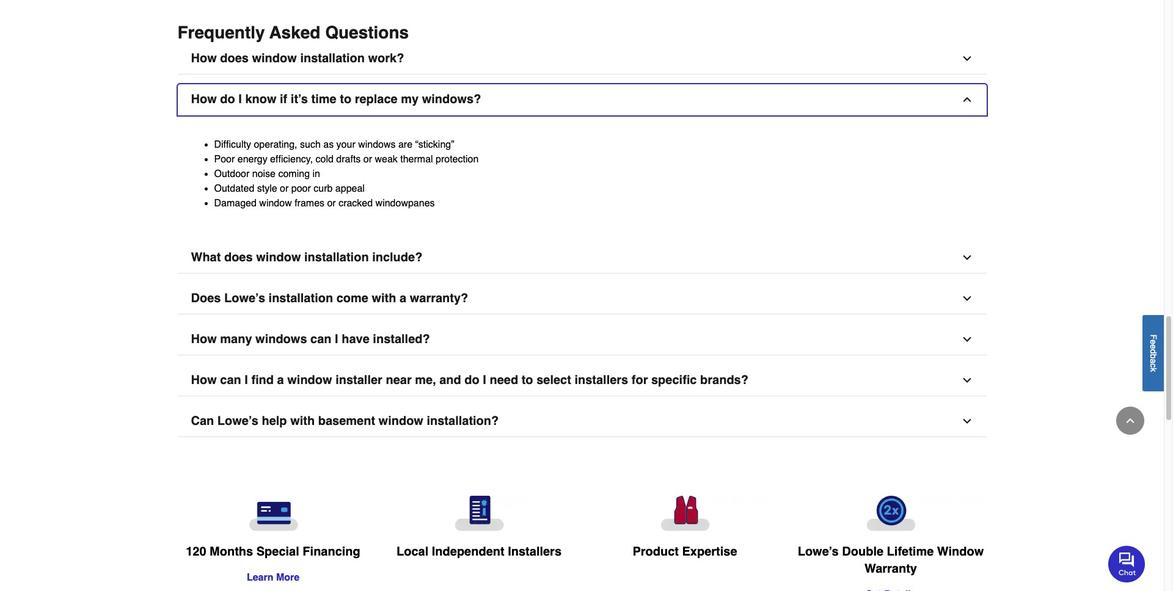 Task type: describe. For each thing, give the bounding box(es) containing it.
thermal
[[401, 154, 433, 165]]

need
[[490, 374, 519, 388]]

how many windows can i have installed?
[[191, 333, 430, 347]]

independent
[[432, 546, 505, 560]]

how does window installation work? button
[[178, 44, 987, 75]]

installers
[[508, 546, 562, 560]]

how do i know if it's time to replace my windows? button
[[178, 85, 987, 116]]

include?
[[372, 251, 423, 265]]

financing
[[303, 546, 361, 560]]

0 horizontal spatial a
[[277, 374, 284, 388]]

how for how does window installation work?
[[191, 52, 217, 66]]

lowe's for does
[[224, 292, 265, 306]]

basement
[[318, 415, 375, 429]]

i left find
[[245, 374, 248, 388]]

1 e from the top
[[1149, 340, 1159, 345]]

style
[[257, 184, 277, 195]]

window inside the difficulty operating, such as your windows are "sticking" poor energy efficiency, cold drafts or weak thermal protection outdoor noise coming in outdated style or poor curb appeal damaged window frames or cracked windowpanes
[[259, 198, 292, 209]]

chevron down image for how can i find a window installer near me, and do i need to select installers for specific brands?
[[961, 375, 974, 387]]

can lowe's help with basement window installation? button
[[178, 407, 987, 438]]

special
[[257, 546, 299, 560]]

windows inside the difficulty operating, such as your windows are "sticking" poor energy efficiency, cold drafts or weak thermal protection outdoor noise coming in outdated style or poor curb appeal damaged window frames or cracked windowpanes
[[358, 140, 396, 151]]

asked
[[270, 23, 321, 42]]

lowe's double lifetime window warranty
[[798, 546, 985, 577]]

chevron down image for how many windows can i have installed?
[[961, 334, 974, 346]]

can
[[191, 415, 214, 429]]

1 vertical spatial to
[[522, 374, 533, 388]]

can lowe's help with basement window installation?
[[191, 415, 499, 429]]

difficulty operating, such as your windows are "sticking" poor energy efficiency, cold drafts or weak thermal protection outdoor noise coming in outdated style or poor curb appeal damaged window frames or cracked windowpanes
[[214, 140, 479, 209]]

what
[[191, 251, 221, 265]]

chat invite button image
[[1109, 546, 1146, 583]]

find
[[252, 374, 274, 388]]

learn more link
[[247, 573, 300, 584]]

questions
[[325, 23, 409, 42]]

with inside "button"
[[372, 292, 396, 306]]

can inside how can i find a window installer near me, and do i need to select installers for specific brands? button
[[220, 374, 241, 388]]

lowe's for can
[[218, 415, 259, 429]]

many
[[220, 333, 252, 347]]

product expertise
[[633, 546, 738, 560]]

a dark blue labor warranty icon with the number 2 and the letter x in the middle. image
[[798, 497, 985, 532]]

know
[[245, 93, 277, 107]]

specific
[[652, 374, 697, 388]]

can inside how many windows can i have installed? button
[[311, 333, 332, 347]]

noise
[[252, 169, 276, 180]]

installer
[[336, 374, 383, 388]]

i left have
[[335, 333, 338, 347]]

warranty
[[865, 563, 918, 577]]

frequently asked questions
[[178, 23, 409, 42]]

120 months special financing
[[186, 546, 361, 560]]

b
[[1149, 354, 1159, 359]]

f e e d b a c k
[[1149, 335, 1159, 372]]

what does window installation include?
[[191, 251, 423, 265]]

a lowe's red vest icon. image
[[592, 497, 779, 532]]

window inside "button"
[[252, 52, 297, 66]]

1 horizontal spatial do
[[465, 374, 480, 388]]

protection
[[436, 154, 479, 165]]

installers
[[575, 374, 629, 388]]

a dark blue credit card icon. image
[[180, 497, 367, 532]]

and
[[440, 374, 461, 388]]

does
[[191, 292, 221, 306]]

how for how many windows can i have installed?
[[191, 333, 217, 347]]

k
[[1149, 368, 1159, 372]]

help
[[262, 415, 287, 429]]

poor
[[291, 184, 311, 195]]

energy
[[238, 154, 268, 165]]

how for how can i find a window installer near me, and do i need to select installers for specific brands?
[[191, 374, 217, 388]]

drafts
[[336, 154, 361, 165]]

time
[[312, 93, 337, 107]]

lowe's inside the lowe's double lifetime window warranty
[[798, 546, 839, 560]]

me,
[[415, 374, 436, 388]]

poor
[[214, 154, 235, 165]]

windows inside button
[[256, 333, 307, 347]]

your
[[337, 140, 356, 151]]

weak
[[375, 154, 398, 165]]

1 horizontal spatial or
[[327, 198, 336, 209]]

0 horizontal spatial or
[[280, 184, 289, 195]]

a dark blue background check icon. image
[[386, 497, 573, 532]]

my
[[401, 93, 419, 107]]

how do i know if it's time to replace my windows?
[[191, 93, 481, 107]]

installation?
[[427, 415, 499, 429]]

chevron up image
[[1125, 415, 1137, 427]]

warranty?
[[410, 292, 469, 306]]

120
[[186, 546, 206, 560]]



Task type: locate. For each thing, give the bounding box(es) containing it.
2 chevron down image from the top
[[961, 334, 974, 346]]

0 horizontal spatial with
[[290, 415, 315, 429]]

0 horizontal spatial can
[[220, 374, 241, 388]]

come
[[337, 292, 369, 306]]

2 vertical spatial lowe's
[[798, 546, 839, 560]]

how does window installation work?
[[191, 52, 404, 66]]

lifetime
[[887, 546, 934, 560]]

how for how do i know if it's time to replace my windows?
[[191, 93, 217, 107]]

how inside "button"
[[191, 52, 217, 66]]

3 chevron down image from the top
[[961, 375, 974, 387]]

lowe's
[[224, 292, 265, 306], [218, 415, 259, 429], [798, 546, 839, 560]]

to
[[340, 93, 352, 107], [522, 374, 533, 388]]

0 vertical spatial or
[[364, 154, 372, 165]]

such
[[300, 140, 321, 151]]

how many windows can i have installed? button
[[178, 325, 987, 356]]

0 horizontal spatial do
[[220, 93, 235, 107]]

near
[[386, 374, 412, 388]]

chevron up image
[[961, 94, 974, 106]]

0 vertical spatial chevron down image
[[961, 53, 974, 65]]

d
[[1149, 349, 1159, 354]]

windows
[[358, 140, 396, 151], [256, 333, 307, 347]]

chevron down image inside what does window installation include? button
[[961, 252, 974, 264]]

a for warranty?
[[400, 292, 407, 306]]

e up b
[[1149, 345, 1159, 349]]

installation for work?
[[300, 52, 365, 66]]

0 vertical spatial a
[[400, 292, 407, 306]]

chevron down image inside how can i find a window installer near me, and do i need to select installers for specific brands? button
[[961, 375, 974, 387]]

chevron down image inside how does window installation work? "button"
[[961, 53, 974, 65]]

0 vertical spatial can
[[311, 333, 332, 347]]

are
[[399, 140, 413, 151]]

or left poor at the left of the page
[[280, 184, 289, 195]]

for
[[632, 374, 648, 388]]

does lowe's installation come with a warranty?
[[191, 292, 469, 306]]

how down the frequently
[[191, 52, 217, 66]]

installation up how do i know if it's time to replace my windows? at top left
[[300, 52, 365, 66]]

can
[[311, 333, 332, 347], [220, 374, 241, 388]]

difficulty
[[214, 140, 251, 151]]

1 vertical spatial a
[[1149, 359, 1159, 364]]

with inside button
[[290, 415, 315, 429]]

does lowe's installation come with a warranty? button
[[178, 284, 987, 315]]

0 vertical spatial does
[[220, 52, 249, 66]]

does for what
[[224, 251, 253, 265]]

a
[[400, 292, 407, 306], [1149, 359, 1159, 364], [277, 374, 284, 388]]

2 horizontal spatial a
[[1149, 359, 1159, 364]]

work?
[[368, 52, 404, 66]]

how up the can
[[191, 374, 217, 388]]

lowe's right the can
[[218, 415, 259, 429]]

2 vertical spatial installation
[[269, 292, 333, 306]]

local
[[397, 546, 429, 560]]

installation for include?
[[305, 251, 369, 265]]

installation down what does window installation include?
[[269, 292, 333, 306]]

2 horizontal spatial or
[[364, 154, 372, 165]]

product
[[633, 546, 679, 560]]

1 vertical spatial can
[[220, 374, 241, 388]]

i
[[239, 93, 242, 107], [335, 333, 338, 347], [245, 374, 248, 388], [483, 374, 487, 388]]

4 how from the top
[[191, 374, 217, 388]]

1 horizontal spatial can
[[311, 333, 332, 347]]

it's
[[291, 93, 308, 107]]

a up k
[[1149, 359, 1159, 364]]

chevron down image for can lowe's help with basement window installation?
[[961, 416, 974, 428]]

a left warranty?
[[400, 292, 407, 306]]

appeal
[[336, 184, 365, 195]]

how can i find a window installer near me, and do i need to select installers for specific brands? button
[[178, 366, 987, 397]]

a inside "button"
[[400, 292, 407, 306]]

does for how
[[220, 52, 249, 66]]

can left find
[[220, 374, 241, 388]]

how left many
[[191, 333, 217, 347]]

installed?
[[373, 333, 430, 347]]

if
[[280, 93, 288, 107]]

windows?
[[422, 93, 481, 107]]

1 vertical spatial lowe's
[[218, 415, 259, 429]]

chevron down image inside does lowe's installation come with a warranty? "button"
[[961, 293, 974, 305]]

how up difficulty
[[191, 93, 217, 107]]

in
[[313, 169, 320, 180]]

4 chevron down image from the top
[[961, 416, 974, 428]]

chevron down image for does lowe's installation come with a warranty?
[[961, 293, 974, 305]]

3 how from the top
[[191, 333, 217, 347]]

or left weak
[[364, 154, 372, 165]]

damaged
[[214, 198, 257, 209]]

a right find
[[277, 374, 284, 388]]

2 vertical spatial a
[[277, 374, 284, 388]]

with right come
[[372, 292, 396, 306]]

installation up does lowe's installation come with a warranty?
[[305, 251, 369, 265]]

chevron down image for include?
[[961, 252, 974, 264]]

1 vertical spatial chevron down image
[[961, 252, 974, 264]]

operating,
[[254, 140, 297, 151]]

i left know
[[239, 93, 242, 107]]

installation
[[300, 52, 365, 66], [305, 251, 369, 265], [269, 292, 333, 306]]

chevron down image
[[961, 293, 974, 305], [961, 334, 974, 346], [961, 375, 974, 387], [961, 416, 974, 428]]

e up d
[[1149, 340, 1159, 345]]

scroll to top element
[[1117, 407, 1145, 435]]

windows up weak
[[358, 140, 396, 151]]

double
[[843, 546, 884, 560]]

0 vertical spatial lowe's
[[224, 292, 265, 306]]

learn
[[247, 573, 274, 584]]

e
[[1149, 340, 1159, 345], [1149, 345, 1159, 349]]

to right "time"
[[340, 93, 352, 107]]

0 vertical spatial installation
[[300, 52, 365, 66]]

windows up find
[[256, 333, 307, 347]]

1 vertical spatial installation
[[305, 251, 369, 265]]

f
[[1149, 335, 1159, 340]]

to right the need
[[522, 374, 533, 388]]

1 chevron down image from the top
[[961, 293, 974, 305]]

1 horizontal spatial a
[[400, 292, 407, 306]]

does down the frequently
[[220, 52, 249, 66]]

lowe's inside "button"
[[224, 292, 265, 306]]

f e e d b a c k button
[[1143, 315, 1165, 392]]

installation inside button
[[305, 251, 369, 265]]

have
[[342, 333, 370, 347]]

outdated
[[214, 184, 255, 195]]

do left know
[[220, 93, 235, 107]]

window
[[938, 546, 985, 560]]

chevron down image
[[961, 53, 974, 65], [961, 252, 974, 264]]

1 vertical spatial do
[[465, 374, 480, 388]]

chevron down image inside can lowe's help with basement window installation? button
[[961, 416, 974, 428]]

outdoor
[[214, 169, 250, 180]]

select
[[537, 374, 572, 388]]

1 horizontal spatial to
[[522, 374, 533, 388]]

or down curb
[[327, 198, 336, 209]]

1 chevron down image from the top
[[961, 53, 974, 65]]

local independent installers
[[397, 546, 562, 560]]

chevron down image for work?
[[961, 53, 974, 65]]

lowe's right the "does"
[[224, 292, 265, 306]]

expertise
[[683, 546, 738, 560]]

what does window installation include? button
[[178, 243, 987, 274]]

0 vertical spatial do
[[220, 93, 235, 107]]

curb
[[314, 184, 333, 195]]

learn more
[[247, 573, 300, 584]]

2 how from the top
[[191, 93, 217, 107]]

2 vertical spatial or
[[327, 198, 336, 209]]

does right what
[[224, 251, 253, 265]]

with
[[372, 292, 396, 306], [290, 415, 315, 429]]

chevron down image inside how many windows can i have installed? button
[[961, 334, 974, 346]]

coming
[[278, 169, 310, 180]]

lowe's left double in the right of the page
[[798, 546, 839, 560]]

can left have
[[311, 333, 332, 347]]

more
[[276, 573, 300, 584]]

cracked
[[339, 198, 373, 209]]

do right and
[[465, 374, 480, 388]]

efficiency,
[[270, 154, 313, 165]]

0 horizontal spatial windows
[[256, 333, 307, 347]]

1 how from the top
[[191, 52, 217, 66]]

"sticking"
[[415, 140, 455, 151]]

c
[[1149, 364, 1159, 368]]

1 vertical spatial does
[[224, 251, 253, 265]]

does
[[220, 52, 249, 66], [224, 251, 253, 265]]

1 horizontal spatial with
[[372, 292, 396, 306]]

0 vertical spatial to
[[340, 93, 352, 107]]

months
[[210, 546, 253, 560]]

brands?
[[701, 374, 749, 388]]

a for c
[[1149, 359, 1159, 364]]

as
[[324, 140, 334, 151]]

1 vertical spatial or
[[280, 184, 289, 195]]

0 horizontal spatial to
[[340, 93, 352, 107]]

how can i find a window installer near me, and do i need to select installers for specific brands?
[[191, 374, 749, 388]]

replace
[[355, 93, 398, 107]]

with right help
[[290, 415, 315, 429]]

does inside button
[[224, 251, 253, 265]]

lowe's inside button
[[218, 415, 259, 429]]

0 vertical spatial windows
[[358, 140, 396, 151]]

i left the need
[[483, 374, 487, 388]]

2 e from the top
[[1149, 345, 1159, 349]]

2 chevron down image from the top
[[961, 252, 974, 264]]

does inside "button"
[[220, 52, 249, 66]]

frequently
[[178, 23, 265, 42]]

0 vertical spatial with
[[372, 292, 396, 306]]

cold
[[316, 154, 334, 165]]

1 horizontal spatial windows
[[358, 140, 396, 151]]

1 vertical spatial with
[[290, 415, 315, 429]]

1 vertical spatial windows
[[256, 333, 307, 347]]



Task type: vqa. For each thing, say whether or not it's contained in the screenshot.
the top with
yes



